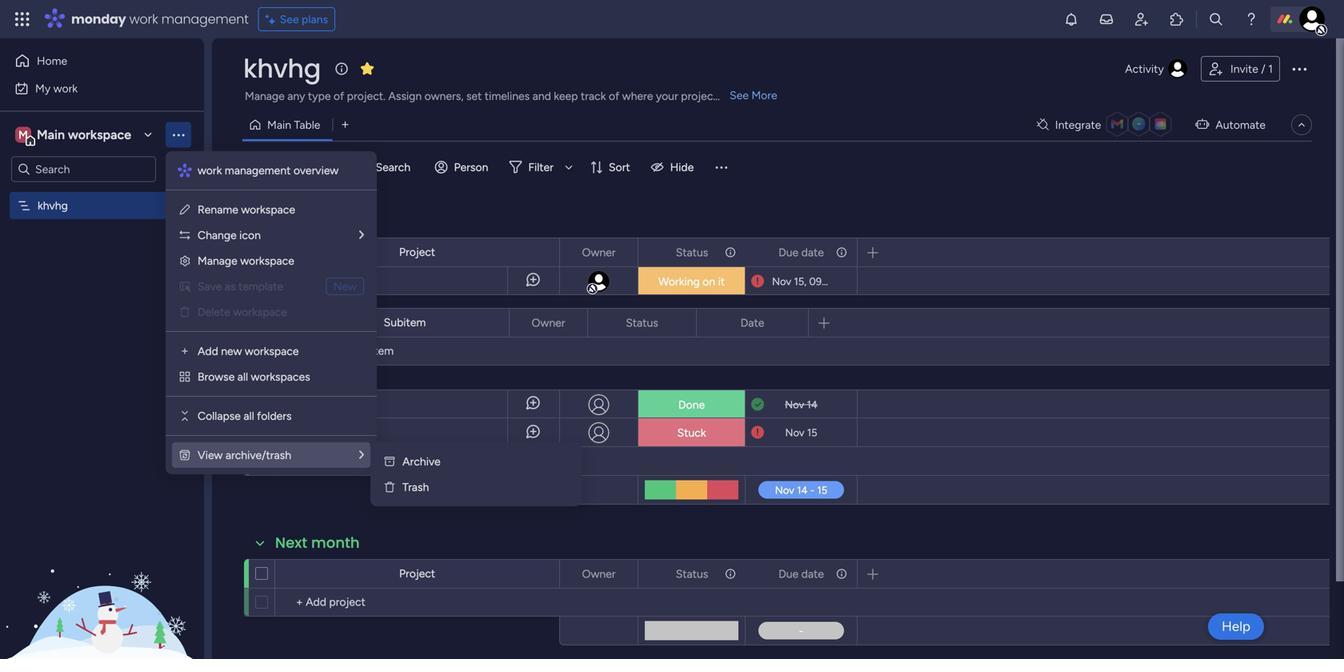 Task type: describe. For each thing, give the bounding box(es) containing it.
assign
[[388, 89, 422, 103]]

stands.
[[720, 89, 756, 103]]

nov 15, 09:00 am
[[772, 275, 856, 288]]

rename workspace image
[[178, 203, 191, 216]]

2 vertical spatial status
[[676, 567, 709, 581]]

my
[[35, 82, 51, 95]]

/
[[1262, 62, 1266, 76]]

icon
[[239, 228, 261, 242]]

help image
[[1244, 11, 1260, 27]]

due for next month
[[779, 567, 799, 581]]

Date field
[[737, 314, 769, 332]]

add new workspace image
[[178, 345, 191, 358]]

main table button
[[243, 112, 332, 138]]

khvhg inside list box
[[38, 199, 68, 212]]

monday work management
[[71, 10, 249, 28]]

collapse all folders
[[198, 409, 292, 423]]

main workspace
[[37, 127, 131, 142]]

add view image
[[342, 119, 349, 131]]

on
[[703, 275, 716, 289]]

all for browse
[[238, 370, 248, 384]]

arrow down image
[[559, 158, 579, 177]]

archive image
[[383, 455, 396, 468]]

due date field for next month
[[775, 565, 828, 583]]

integrate
[[1056, 118, 1102, 132]]

2 vertical spatial owner
[[582, 567, 616, 581]]

1 vertical spatial owner field
[[528, 314, 569, 332]]

delete
[[198, 305, 230, 319]]

template
[[238, 280, 283, 293]]

collapse
[[198, 409, 241, 423]]

add new workspace
[[198, 345, 299, 358]]

This month field
[[271, 211, 361, 232]]

type
[[308, 89, 331, 103]]

new project
[[249, 160, 311, 174]]

dapulse integrations image
[[1037, 119, 1049, 131]]

stuck
[[677, 426, 706, 440]]

lottie animation image
[[0, 498, 204, 659]]

2 of from the left
[[609, 89, 620, 103]]

keep
[[554, 89, 578, 103]]

this
[[275, 211, 305, 232]]

home button
[[10, 48, 172, 74]]

khvhg list box
[[0, 189, 204, 435]]

new project button
[[243, 154, 318, 180]]

angle down image
[[325, 161, 333, 173]]

date
[[741, 316, 765, 330]]

list arrow image for view archive/trash
[[359, 449, 364, 461]]

main table
[[267, 118, 320, 132]]

save as template
[[198, 280, 283, 293]]

project up the subitem
[[399, 245, 435, 259]]

next month
[[275, 533, 360, 553]]

khvhg field
[[239, 51, 325, 86]]

0 vertical spatial status field
[[672, 244, 713, 261]]

browse all workspaces
[[198, 370, 310, 384]]

v2 overdue deadline image for nov 15, 09:00 am
[[752, 274, 764, 289]]

workspace options image
[[170, 127, 186, 143]]

manage for manage any type of project. assign owners, set timelines and keep track of where your project stands.
[[245, 89, 285, 103]]

new
[[221, 345, 242, 358]]

column information image
[[724, 568, 737, 581]]

1 vertical spatial 1
[[341, 275, 346, 288]]

it
[[718, 275, 725, 289]]

rename
[[198, 203, 238, 216]]

15,
[[794, 275, 807, 288]]

new for new project
[[249, 160, 272, 174]]

nov for working on it
[[772, 275, 792, 288]]

save
[[198, 280, 222, 293]]

browse
[[198, 370, 235, 384]]

v2 done deadline image
[[752, 397, 764, 413]]

owners,
[[425, 89, 464, 103]]

working
[[659, 275, 700, 289]]

set
[[467, 89, 482, 103]]

project inside new project button
[[275, 160, 311, 174]]

menu containing work management overview
[[166, 151, 377, 475]]

person
[[454, 160, 488, 174]]

manage any type of project. assign owners, set timelines and keep track of where your project stands.
[[245, 89, 756, 103]]

hide button
[[645, 154, 704, 180]]

monday
[[71, 10, 126, 28]]

3
[[341, 427, 348, 440]]

Search in workspace field
[[34, 160, 134, 178]]

project up + add project text field
[[399, 567, 435, 581]]

archive/trash
[[226, 449, 291, 462]]

0 vertical spatial status
[[676, 246, 709, 259]]

list arrow image for change icon
[[359, 229, 364, 241]]

1 vertical spatial status field
[[622, 314, 663, 332]]

activity
[[1126, 62, 1164, 76]]

as
[[225, 280, 236, 293]]

nov 14
[[785, 399, 818, 411]]

your
[[656, 89, 678, 103]]

column information image for next month
[[836, 568, 848, 581]]

14
[[807, 399, 818, 411]]

sort button
[[583, 154, 640, 180]]

0 horizontal spatial options image
[[615, 561, 627, 588]]

workspace for manage workspace
[[240, 254, 294, 268]]

timelines
[[485, 89, 530, 103]]

see for see plans
[[280, 12, 299, 26]]

help
[[1222, 619, 1251, 635]]

gary orlando image
[[1300, 6, 1325, 32]]

all for collapse
[[244, 409, 254, 423]]

show board description image
[[332, 61, 351, 77]]

workspace for rename workspace
[[241, 203, 295, 216]]

invite members image
[[1134, 11, 1150, 27]]

column information image for this month
[[836, 246, 848, 259]]

workspace selection element
[[15, 125, 134, 146]]

see plans
[[280, 12, 328, 26]]

2 vertical spatial status field
[[672, 565, 713, 583]]

activity button
[[1119, 56, 1195, 82]]

and
[[533, 89, 551, 103]]

sort
[[609, 160, 630, 174]]

this month
[[275, 211, 357, 232]]

m
[[18, 128, 28, 142]]

project up delete workspace menu item on the left top
[[303, 275, 339, 288]]



Task type: locate. For each thing, give the bounding box(es) containing it.
work right monday
[[129, 10, 158, 28]]

1 vertical spatial month
[[311, 533, 360, 553]]

1 right / on the right top
[[1269, 62, 1273, 76]]

workspace
[[68, 127, 131, 142], [241, 203, 295, 216], [240, 254, 294, 268], [233, 305, 287, 319], [245, 345, 299, 358]]

my work
[[35, 82, 78, 95]]

select product image
[[14, 11, 30, 27]]

2 horizontal spatial options image
[[1290, 59, 1309, 78]]

1 vertical spatial due date
[[779, 567, 824, 581]]

change
[[198, 228, 237, 242]]

date for this month
[[802, 246, 824, 259]]

1 horizontal spatial see
[[730, 88, 749, 102]]

collapse all folders image
[[178, 410, 191, 423]]

apps image
[[1169, 11, 1185, 27]]

workspace for delete workspace
[[233, 305, 287, 319]]

date for next month
[[802, 567, 824, 581]]

more
[[752, 88, 778, 102]]

menu item containing save as template
[[178, 277, 364, 296]]

1 horizontal spatial main
[[267, 118, 291, 132]]

project 3
[[303, 427, 348, 440]]

nov left 15,
[[772, 275, 792, 288]]

browse all workspaces image
[[178, 371, 191, 383]]

next
[[275, 533, 307, 553]]

see more link
[[728, 87, 779, 103]]

0 vertical spatial v2 overdue deadline image
[[752, 274, 764, 289]]

am
[[841, 275, 856, 288]]

1 horizontal spatial of
[[609, 89, 620, 103]]

0 vertical spatial due date
[[779, 246, 824, 259]]

main inside main table button
[[267, 118, 291, 132]]

month inside field
[[311, 533, 360, 553]]

1 list arrow image from the top
[[359, 229, 364, 241]]

list arrow image left archive icon
[[359, 449, 364, 461]]

list arrow image right this month
[[359, 229, 364, 241]]

Status field
[[672, 244, 713, 261], [622, 314, 663, 332], [672, 565, 713, 583]]

v2 overdue deadline image right it
[[752, 274, 764, 289]]

new down this month "field"
[[334, 280, 357, 293]]

Owner field
[[578, 244, 620, 261], [528, 314, 569, 332], [578, 565, 620, 583]]

manage inside menu
[[198, 254, 238, 268]]

work for my
[[53, 82, 78, 95]]

1 vertical spatial options image
[[724, 239, 735, 266]]

home
[[37, 54, 67, 68]]

1 vertical spatial status
[[626, 316, 659, 330]]

workspace up icon
[[241, 203, 295, 216]]

1 due date from the top
[[779, 246, 824, 259]]

due date field for this month
[[775, 244, 828, 261]]

where
[[622, 89, 653, 103]]

options image
[[1290, 59, 1309, 78], [724, 239, 735, 266], [615, 561, 627, 588]]

work up rename
[[198, 164, 222, 177]]

nov left 14
[[785, 399, 805, 411]]

status field left column information image
[[672, 565, 713, 583]]

main left 'table'
[[267, 118, 291, 132]]

see left the more
[[730, 88, 749, 102]]

manage for manage workspace
[[198, 254, 238, 268]]

automate
[[1216, 118, 1266, 132]]

0 vertical spatial all
[[238, 370, 248, 384]]

new up rename workspace
[[249, 160, 272, 174]]

project 1
[[303, 275, 346, 288]]

0 horizontal spatial see
[[280, 12, 299, 26]]

0 horizontal spatial khvhg
[[38, 199, 68, 212]]

1 vertical spatial management
[[225, 164, 291, 177]]

delete workspace image
[[178, 306, 191, 319]]

option
[[0, 191, 204, 194]]

0 horizontal spatial of
[[334, 89, 344, 103]]

0 vertical spatial owner
[[582, 246, 616, 259]]

filter
[[529, 160, 554, 174]]

new
[[249, 160, 272, 174], [334, 280, 357, 293]]

list arrow image
[[359, 229, 364, 241], [359, 449, 364, 461]]

add
[[198, 345, 218, 358]]

done
[[679, 398, 705, 412]]

1 inside button
[[1269, 62, 1273, 76]]

main for main workspace
[[37, 127, 65, 142]]

1 horizontal spatial new
[[334, 280, 357, 293]]

folders
[[257, 409, 292, 423]]

trash image
[[383, 481, 396, 494]]

workspace for main workspace
[[68, 127, 131, 142]]

1 horizontal spatial 1
[[1269, 62, 1273, 76]]

0 horizontal spatial new
[[249, 160, 272, 174]]

new inside menu item
[[334, 280, 357, 293]]

main right workspace image
[[37, 127, 65, 142]]

work inside my work button
[[53, 82, 78, 95]]

0 vertical spatial nov
[[772, 275, 792, 288]]

2 vertical spatial options image
[[615, 561, 627, 588]]

project
[[275, 160, 311, 174], [399, 245, 435, 259], [303, 275, 339, 288], [303, 427, 339, 440], [399, 567, 435, 581]]

0 horizontal spatial main
[[37, 127, 65, 142]]

collapse board header image
[[1296, 118, 1309, 131]]

0 vertical spatial date
[[802, 246, 824, 259]]

15
[[807, 427, 818, 439]]

2 date from the top
[[802, 567, 824, 581]]

1 v2 overdue deadline image from the top
[[752, 274, 764, 289]]

autopilot image
[[1196, 114, 1210, 134]]

1 horizontal spatial work
[[129, 10, 158, 28]]

all down add new workspace
[[238, 370, 248, 384]]

1 horizontal spatial options image
[[724, 239, 735, 266]]

0 vertical spatial manage
[[245, 89, 285, 103]]

delete workspace
[[198, 305, 287, 319]]

main inside workspace selection element
[[37, 127, 65, 142]]

menu image
[[713, 159, 729, 175]]

notifications image
[[1064, 11, 1080, 27]]

all
[[238, 370, 248, 384], [244, 409, 254, 423]]

1 due from the top
[[779, 246, 799, 259]]

Next month field
[[271, 533, 364, 554]]

due right column information image
[[779, 567, 799, 581]]

2 list arrow image from the top
[[359, 449, 364, 461]]

due date field up 15,
[[775, 244, 828, 261]]

workspace up template at the top of page
[[240, 254, 294, 268]]

month inside "field"
[[308, 211, 357, 232]]

2 v2 overdue deadline image from the top
[[752, 425, 764, 441]]

see inside "link"
[[730, 88, 749, 102]]

help button
[[1209, 614, 1265, 640]]

table
[[294, 118, 320, 132]]

1 horizontal spatial khvhg
[[243, 51, 321, 86]]

1 vertical spatial manage
[[198, 254, 238, 268]]

workspaces
[[251, 370, 310, 384]]

month right next
[[311, 533, 360, 553]]

column information image
[[724, 246, 737, 259], [836, 246, 848, 259], [836, 568, 848, 581]]

0 vertical spatial due date field
[[775, 244, 828, 261]]

1 vertical spatial new
[[334, 280, 357, 293]]

delete workspace menu item
[[178, 303, 364, 322]]

0 vertical spatial owner field
[[578, 244, 620, 261]]

track
[[581, 89, 606, 103]]

of right type
[[334, 89, 344, 103]]

due up 15,
[[779, 246, 799, 259]]

menu item
[[178, 277, 364, 296]]

v2 overdue deadline image for nov 15
[[752, 425, 764, 441]]

v2 overdue deadline image
[[752, 274, 764, 289], [752, 425, 764, 441]]

0 horizontal spatial 1
[[341, 275, 346, 288]]

invite / 1
[[1231, 62, 1273, 76]]

overview
[[294, 164, 339, 177]]

due date right column information image
[[779, 567, 824, 581]]

see inside button
[[280, 12, 299, 26]]

project left angle down "icon"
[[275, 160, 311, 174]]

2 due date field from the top
[[775, 565, 828, 583]]

main for main table
[[267, 118, 291, 132]]

2 due date from the top
[[779, 567, 824, 581]]

management
[[161, 10, 249, 28], [225, 164, 291, 177]]

2 vertical spatial owner field
[[578, 565, 620, 583]]

1 vertical spatial nov
[[785, 399, 805, 411]]

0 vertical spatial see
[[280, 12, 299, 26]]

due date for next month
[[779, 567, 824, 581]]

manage workspace image
[[178, 255, 191, 267]]

month for next month
[[311, 533, 360, 553]]

2 horizontal spatial work
[[198, 164, 222, 177]]

due date field right column information image
[[775, 565, 828, 583]]

my work button
[[10, 76, 172, 101]]

1 vertical spatial work
[[53, 82, 78, 95]]

working on it
[[659, 275, 725, 289]]

1
[[1269, 62, 1273, 76], [341, 275, 346, 288]]

see more
[[730, 88, 778, 102]]

lottie animation element
[[0, 498, 204, 659]]

remove from favorites image
[[359, 60, 375, 76]]

status
[[676, 246, 709, 259], [626, 316, 659, 330], [676, 567, 709, 581]]

1 due date field from the top
[[775, 244, 828, 261]]

see plans button
[[258, 7, 335, 31]]

hide
[[670, 160, 694, 174]]

view archive/trash image
[[178, 449, 191, 462]]

0 vertical spatial management
[[161, 10, 249, 28]]

due for this month
[[779, 246, 799, 259]]

1 of from the left
[[334, 89, 344, 103]]

see left plans
[[280, 12, 299, 26]]

archive
[[403, 455, 441, 469]]

1 vertical spatial list arrow image
[[359, 449, 364, 461]]

project
[[681, 89, 718, 103]]

2 due from the top
[[779, 567, 799, 581]]

khvhg up any
[[243, 51, 321, 86]]

subitem
[[384, 316, 426, 329]]

1 vertical spatial see
[[730, 88, 749, 102]]

09:00
[[809, 275, 838, 288]]

status field down 'working' in the top of the page
[[622, 314, 663, 332]]

filter button
[[503, 154, 579, 180]]

nov left 15
[[785, 427, 805, 439]]

change icon
[[198, 228, 261, 242]]

due date for this month
[[779, 246, 824, 259]]

khvhg
[[243, 51, 321, 86], [38, 199, 68, 212]]

khvhg down search in workspace field at the top of page
[[38, 199, 68, 212]]

1 horizontal spatial manage
[[245, 89, 285, 103]]

owner
[[582, 246, 616, 259], [532, 316, 565, 330], [582, 567, 616, 581]]

workspace down template at the top of page
[[233, 305, 287, 319]]

0 vertical spatial due
[[779, 246, 799, 259]]

Search field
[[372, 156, 420, 178]]

project left 3
[[303, 427, 339, 440]]

person button
[[429, 154, 498, 180]]

workspace up search in workspace field at the top of page
[[68, 127, 131, 142]]

inbox image
[[1099, 11, 1115, 27]]

2 vertical spatial work
[[198, 164, 222, 177]]

0 horizontal spatial work
[[53, 82, 78, 95]]

month for this month
[[308, 211, 357, 232]]

options image
[[615, 239, 627, 266], [835, 239, 846, 266], [565, 309, 576, 337], [724, 561, 735, 588], [835, 561, 846, 588]]

0 vertical spatial khvhg
[[243, 51, 321, 86]]

0 vertical spatial options image
[[1290, 59, 1309, 78]]

of right track
[[609, 89, 620, 103]]

work management overview
[[198, 164, 339, 177]]

any
[[288, 89, 305, 103]]

1 vertical spatial owner
[[532, 316, 565, 330]]

0 horizontal spatial manage
[[198, 254, 238, 268]]

rename workspace
[[198, 203, 295, 216]]

status field up working on it
[[672, 244, 713, 261]]

new inside button
[[249, 160, 272, 174]]

work right my on the left top of page
[[53, 82, 78, 95]]

0 vertical spatial month
[[308, 211, 357, 232]]

Due date field
[[775, 244, 828, 261], [775, 565, 828, 583]]

manage left any
[[245, 89, 285, 103]]

management inside menu
[[225, 164, 291, 177]]

view archive/trash
[[198, 449, 291, 462]]

2 vertical spatial nov
[[785, 427, 805, 439]]

view
[[198, 449, 223, 462]]

+ Add project text field
[[283, 593, 552, 612]]

manage down change
[[198, 254, 238, 268]]

1 date from the top
[[802, 246, 824, 259]]

change icon image
[[178, 229, 191, 242]]

nov
[[772, 275, 792, 288], [785, 399, 805, 411], [785, 427, 805, 439]]

+ Add subitem text field
[[309, 342, 476, 361]]

0 vertical spatial new
[[249, 160, 272, 174]]

1 down this month "field"
[[341, 275, 346, 288]]

due date up 15,
[[779, 246, 824, 259]]

0 vertical spatial list arrow image
[[359, 229, 364, 241]]

invite / 1 button
[[1201, 56, 1281, 82]]

menu
[[166, 151, 377, 475]]

invite
[[1231, 62, 1259, 76]]

all left folders
[[244, 409, 254, 423]]

workspace image
[[15, 126, 31, 144]]

nov for done
[[785, 399, 805, 411]]

due date
[[779, 246, 824, 259], [779, 567, 824, 581]]

service icon image
[[178, 280, 191, 293]]

new for new
[[334, 280, 357, 293]]

date
[[802, 246, 824, 259], [802, 567, 824, 581]]

1 vertical spatial due
[[779, 567, 799, 581]]

manage workspace
[[198, 254, 294, 268]]

1 vertical spatial khvhg
[[38, 199, 68, 212]]

nov 15
[[785, 427, 818, 439]]

work for monday
[[129, 10, 158, 28]]

1 vertical spatial v2 overdue deadline image
[[752, 425, 764, 441]]

of
[[334, 89, 344, 103], [609, 89, 620, 103]]

1 vertical spatial due date field
[[775, 565, 828, 583]]

workspace up workspaces
[[245, 345, 299, 358]]

see for see more
[[730, 88, 749, 102]]

work inside menu
[[198, 164, 222, 177]]

workspace inside menu item
[[233, 305, 287, 319]]

trash
[[403, 481, 429, 494]]

plans
[[302, 12, 328, 26]]

v2 overdue deadline image down v2 done deadline icon
[[752, 425, 764, 441]]

month right this
[[308, 211, 357, 232]]

1 vertical spatial date
[[802, 567, 824, 581]]

0 vertical spatial work
[[129, 10, 158, 28]]

search everything image
[[1209, 11, 1225, 27]]

1 vertical spatial all
[[244, 409, 254, 423]]

0 vertical spatial 1
[[1269, 62, 1273, 76]]



Task type: vqa. For each thing, say whether or not it's contained in the screenshot.
Main workspace's workspace
yes



